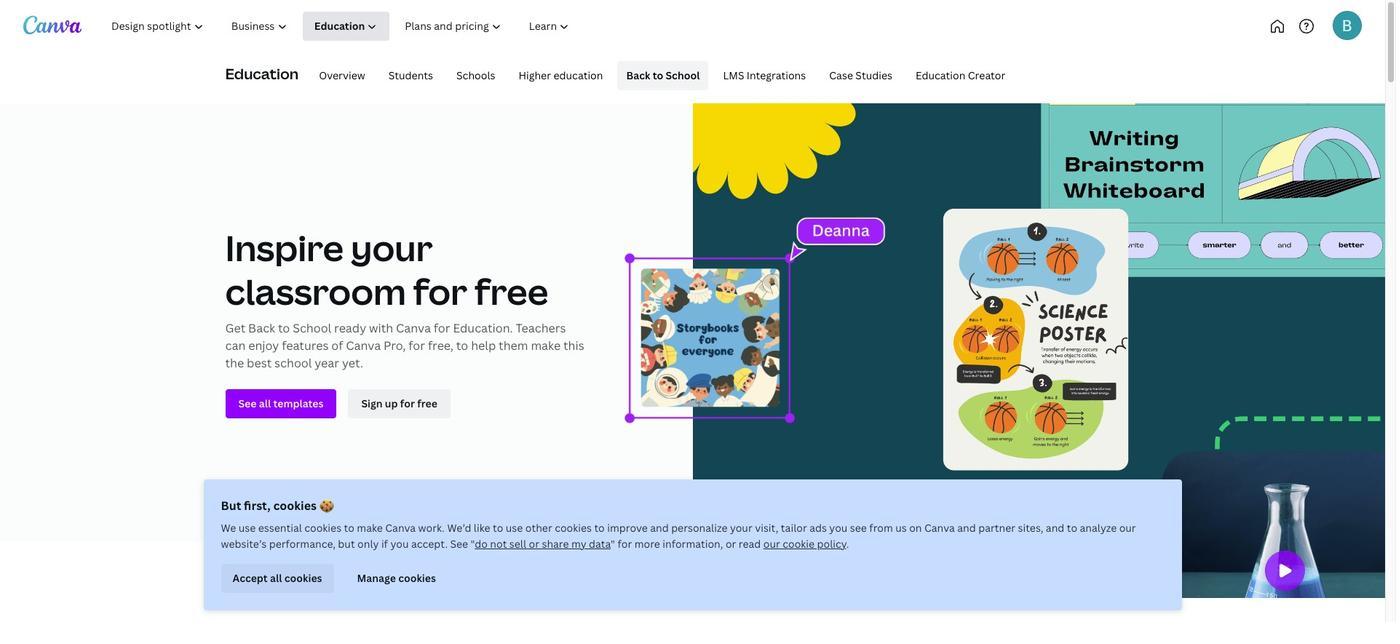 Task type: describe. For each thing, give the bounding box(es) containing it.
us
[[896, 522, 907, 535]]

get
[[225, 320, 246, 337]]

studies
[[856, 68, 893, 82]]

3 and from the left
[[1047, 522, 1065, 535]]

sell
[[510, 538, 527, 551]]

overview link
[[310, 61, 374, 90]]

but first, cookies 🍪
[[221, 498, 334, 514]]

partner
[[979, 522, 1016, 535]]

do not sell or share my data link
[[475, 538, 611, 551]]

education.
[[453, 320, 513, 337]]

if
[[382, 538, 388, 551]]

policy
[[818, 538, 847, 551]]

customizable canva for education templates that relate to different school subjects image
[[693, 103, 1386, 599]]

1 or from the left
[[529, 538, 540, 551]]

.
[[847, 538, 850, 551]]

do
[[475, 538, 488, 551]]

we'd
[[448, 522, 472, 535]]

school
[[275, 355, 312, 371]]

back to school link
[[618, 61, 709, 90]]

accept.
[[411, 538, 448, 551]]

website's
[[221, 538, 267, 551]]

lms integrations link
[[715, 61, 815, 90]]

1 use from the left
[[239, 522, 256, 535]]

information,
[[663, 538, 724, 551]]

free,
[[428, 338, 454, 354]]

of
[[332, 338, 343, 354]]

cookies inside accept all cookies button
[[285, 572, 322, 585]]

them
[[499, 338, 528, 354]]

back inside back to school link
[[627, 68, 651, 82]]

analyze
[[1081, 522, 1117, 535]]

cookies down "🍪"
[[305, 522, 342, 535]]

more
[[635, 538, 661, 551]]

teachers
[[516, 320, 566, 337]]

enjoy
[[248, 338, 279, 354]]

canva up the pro,
[[396, 320, 431, 337]]

cookie
[[783, 538, 815, 551]]

education for education
[[225, 64, 299, 84]]

creator
[[969, 68, 1006, 82]]

improve
[[608, 522, 648, 535]]

your inside we use essential cookies to make canva work. we'd like to use other cookies to improve and personalize your visit, tailor ads you see from us on canva and partner sites, and to analyze our website's performance, but only if you accept. see "
[[730, 522, 753, 535]]

manage
[[357, 572, 396, 585]]

2 " from the left
[[611, 538, 616, 551]]

yet.
[[342, 355, 364, 371]]

work.
[[419, 522, 445, 535]]

students link
[[380, 61, 442, 90]]

see
[[851, 522, 867, 535]]

see
[[450, 538, 468, 551]]

cookies up my at the bottom left of the page
[[555, 522, 592, 535]]

make inside we use essential cookies to make canva work. we'd like to use other cookies to improve and personalize your visit, tailor ads you see from us on canva and partner sites, and to analyze our website's performance, but only if you accept. see "
[[357, 522, 383, 535]]

read
[[739, 538, 761, 551]]

foreground image image
[[615, 169, 1161, 476]]

canva right on
[[925, 522, 955, 535]]

accept all cookies button
[[221, 564, 334, 594]]

manage cookies
[[357, 572, 436, 585]]

first,
[[244, 498, 271, 514]]

2 use from the left
[[506, 522, 523, 535]]

the
[[225, 355, 244, 371]]

ads
[[810, 522, 827, 535]]

only
[[358, 538, 379, 551]]

make inside 'inspire your classroom for free get back to school ready with canva for education. teachers can enjoy features of canva pro, for free, to help them make this the best school year yet.'
[[531, 338, 561, 354]]

canva up yet.
[[346, 338, 381, 354]]

we
[[221, 522, 236, 535]]

data
[[589, 538, 611, 551]]

menu bar containing overview
[[305, 61, 1015, 90]]

education
[[554, 68, 603, 82]]

features
[[282, 338, 329, 354]]

back to school
[[627, 68, 700, 82]]

pro,
[[384, 338, 406, 354]]

inspire your classroom for free get back to school ready with canva for education. teachers can enjoy features of canva pro, for free, to help them make this the best school year yet.
[[225, 224, 585, 371]]

case studies
[[830, 68, 893, 82]]



Task type: locate. For each thing, give the bounding box(es) containing it.
inspire
[[225, 224, 344, 272]]

on
[[910, 522, 923, 535]]

1 horizontal spatial our
[[1120, 522, 1137, 535]]

0 vertical spatial your
[[351, 224, 433, 272]]

1 horizontal spatial make
[[531, 338, 561, 354]]

0 horizontal spatial back
[[248, 320, 275, 337]]

school up "features"
[[293, 320, 332, 337]]

1 vertical spatial your
[[730, 522, 753, 535]]

0 horizontal spatial and
[[651, 522, 669, 535]]

accept
[[233, 572, 268, 585]]

classroom
[[225, 268, 406, 315]]

do not sell or share my data " for more information, or read our cookie policy .
[[475, 538, 850, 551]]

0 vertical spatial you
[[830, 522, 848, 535]]

best
[[247, 355, 272, 371]]

tailor
[[781, 522, 808, 535]]

school
[[666, 68, 700, 82], [293, 320, 332, 337]]

top level navigation element
[[99, 12, 632, 41]]

2 horizontal spatial and
[[1047, 522, 1065, 535]]

sites,
[[1019, 522, 1044, 535]]

back right the education
[[627, 68, 651, 82]]

cookies
[[273, 498, 317, 514], [305, 522, 342, 535], [555, 522, 592, 535], [285, 572, 322, 585], [399, 572, 436, 585]]

2 or from the left
[[726, 538, 737, 551]]

not
[[490, 538, 507, 551]]

0 horizontal spatial make
[[357, 522, 383, 535]]

0 horizontal spatial your
[[351, 224, 433, 272]]

1 vertical spatial you
[[391, 538, 409, 551]]

canva up the if
[[386, 522, 416, 535]]

our down visit,
[[764, 538, 781, 551]]

1 horizontal spatial your
[[730, 522, 753, 535]]

this
[[564, 338, 585, 354]]

year
[[315, 355, 339, 371]]

and
[[651, 522, 669, 535], [958, 522, 977, 535], [1047, 522, 1065, 535]]

1 horizontal spatial use
[[506, 522, 523, 535]]

schools link
[[448, 61, 504, 90]]

1 horizontal spatial education
[[916, 68, 966, 82]]

back up 'enjoy'
[[248, 320, 275, 337]]

free
[[475, 268, 549, 315]]

1 horizontal spatial you
[[830, 522, 848, 535]]

use up website's
[[239, 522, 256, 535]]

higher
[[519, 68, 551, 82]]

and right sites,
[[1047, 522, 1065, 535]]

we use essential cookies to make canva work. we'd like to use other cookies to improve and personalize your visit, tailor ads you see from us on canva and partner sites, and to analyze our website's performance, but only if you accept. see "
[[221, 522, 1137, 551]]

make up only
[[357, 522, 383, 535]]

0 horizontal spatial use
[[239, 522, 256, 535]]

1 and from the left
[[651, 522, 669, 535]]

help
[[471, 338, 496, 354]]

or right sell
[[529, 538, 540, 551]]

canva
[[396, 320, 431, 337], [346, 338, 381, 354], [386, 522, 416, 535], [925, 522, 955, 535]]

other
[[526, 522, 553, 535]]

but
[[338, 538, 355, 551]]

menu bar
[[305, 61, 1015, 90]]

higher education link
[[510, 61, 612, 90]]

and up 'do not sell or share my data " for more information, or read our cookie policy .'
[[651, 522, 669, 535]]

2 and from the left
[[958, 522, 977, 535]]

performance,
[[269, 538, 336, 551]]

0 horizontal spatial education
[[225, 64, 299, 84]]

1 horizontal spatial school
[[666, 68, 700, 82]]

you up policy
[[830, 522, 848, 535]]

share
[[542, 538, 569, 551]]

0 horizontal spatial you
[[391, 538, 409, 551]]

0 vertical spatial school
[[666, 68, 700, 82]]

"
[[471, 538, 475, 551], [611, 538, 616, 551]]

visit,
[[755, 522, 779, 535]]

1 horizontal spatial or
[[726, 538, 737, 551]]

0 vertical spatial our
[[1120, 522, 1137, 535]]

1 vertical spatial back
[[248, 320, 275, 337]]

education
[[225, 64, 299, 84], [916, 68, 966, 82]]

higher education
[[519, 68, 603, 82]]

our inside we use essential cookies to make canva work. we'd like to use other cookies to improve and personalize your visit, tailor ads you see from us on canva and partner sites, and to analyze our website's performance, but only if you accept. see "
[[1120, 522, 1137, 535]]

lms
[[724, 68, 745, 82]]

for
[[413, 268, 468, 315], [434, 320, 451, 337], [409, 338, 425, 354], [618, 538, 632, 551]]

case
[[830, 68, 854, 82]]

education creator link
[[908, 61, 1015, 90]]

accept all cookies
[[233, 572, 322, 585]]

from
[[870, 522, 894, 535]]

1 vertical spatial school
[[293, 320, 332, 337]]

case studies link
[[821, 61, 902, 90]]

schools
[[457, 68, 496, 82]]

our cookie policy link
[[764, 538, 847, 551]]

overview
[[319, 68, 365, 82]]

to
[[653, 68, 664, 82], [278, 320, 290, 337], [457, 338, 469, 354], [344, 522, 355, 535], [493, 522, 504, 535], [595, 522, 605, 535], [1068, 522, 1078, 535]]

1 horizontal spatial "
[[611, 538, 616, 551]]

lms integrations
[[724, 68, 806, 82]]

1 horizontal spatial and
[[958, 522, 977, 535]]

back inside 'inspire your classroom for free get back to school ready with canva for education. teachers can enjoy features of canva pro, for free, to help them make this the best school year yet.'
[[248, 320, 275, 337]]

my
[[572, 538, 587, 551]]

personalize
[[672, 522, 728, 535]]

integrations
[[747, 68, 806, 82]]

can
[[225, 338, 246, 354]]

or left the 'read'
[[726, 538, 737, 551]]

our right analyze
[[1120, 522, 1137, 535]]

0 horizontal spatial "
[[471, 538, 475, 551]]

manage cookies button
[[346, 564, 448, 594]]

cookies inside manage cookies button
[[399, 572, 436, 585]]

1 " from the left
[[471, 538, 475, 551]]

0 vertical spatial make
[[531, 338, 561, 354]]

🍪
[[320, 498, 334, 514]]

school left lms
[[666, 68, 700, 82]]

education for education creator
[[916, 68, 966, 82]]

all
[[270, 572, 282, 585]]

and left partner
[[958, 522, 977, 535]]

cookies right all
[[285, 572, 322, 585]]

make
[[531, 338, 561, 354], [357, 522, 383, 535]]

cookies down accept. on the bottom left of page
[[399, 572, 436, 585]]

" down improve at the left
[[611, 538, 616, 551]]

you right the if
[[391, 538, 409, 551]]

students
[[389, 68, 433, 82]]

use
[[239, 522, 256, 535], [506, 522, 523, 535]]

education creator
[[916, 68, 1006, 82]]

0 vertical spatial back
[[627, 68, 651, 82]]

but
[[221, 498, 241, 514]]

essential
[[258, 522, 302, 535]]

" right see on the bottom of the page
[[471, 538, 475, 551]]

back
[[627, 68, 651, 82], [248, 320, 275, 337]]

1 vertical spatial our
[[764, 538, 781, 551]]

like
[[474, 522, 491, 535]]

0 horizontal spatial school
[[293, 320, 332, 337]]

1 vertical spatial make
[[357, 522, 383, 535]]

0 horizontal spatial our
[[764, 538, 781, 551]]

cookies up essential
[[273, 498, 317, 514]]

1 horizontal spatial back
[[627, 68, 651, 82]]

your inside 'inspire your classroom for free get back to school ready with canva for education. teachers can enjoy features of canva pro, for free, to help them make this the best school year yet.'
[[351, 224, 433, 272]]

or
[[529, 538, 540, 551], [726, 538, 737, 551]]

with
[[369, 320, 393, 337]]

ready
[[334, 320, 366, 337]]

" inside we use essential cookies to make canva work. we'd like to use other cookies to improve and personalize your visit, tailor ads you see from us on canva and partner sites, and to analyze our website's performance, but only if you accept. see "
[[471, 538, 475, 551]]

make down "teachers"
[[531, 338, 561, 354]]

0 horizontal spatial or
[[529, 538, 540, 551]]

use up sell
[[506, 522, 523, 535]]

school inside 'inspire your classroom for free get back to school ready with canva for education. teachers can enjoy features of canva pro, for free, to help them make this the best school year yet.'
[[293, 320, 332, 337]]



Task type: vqa. For each thing, say whether or not it's contained in the screenshot.
THE A
no



